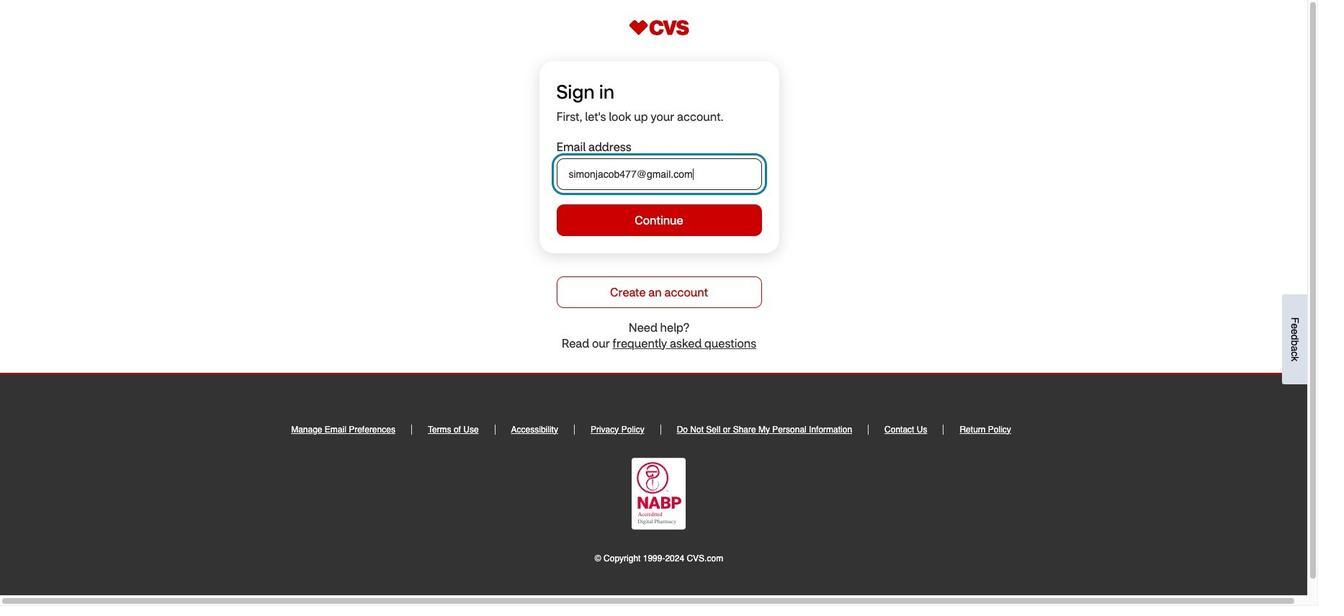 Task type: locate. For each thing, give the bounding box(es) containing it.
Email address email field
[[557, 158, 762, 190]]

footer
[[0, 373, 1319, 607]]



Task type: vqa. For each thing, say whether or not it's contained in the screenshot.
Email address EMAIL FIELD
yes



